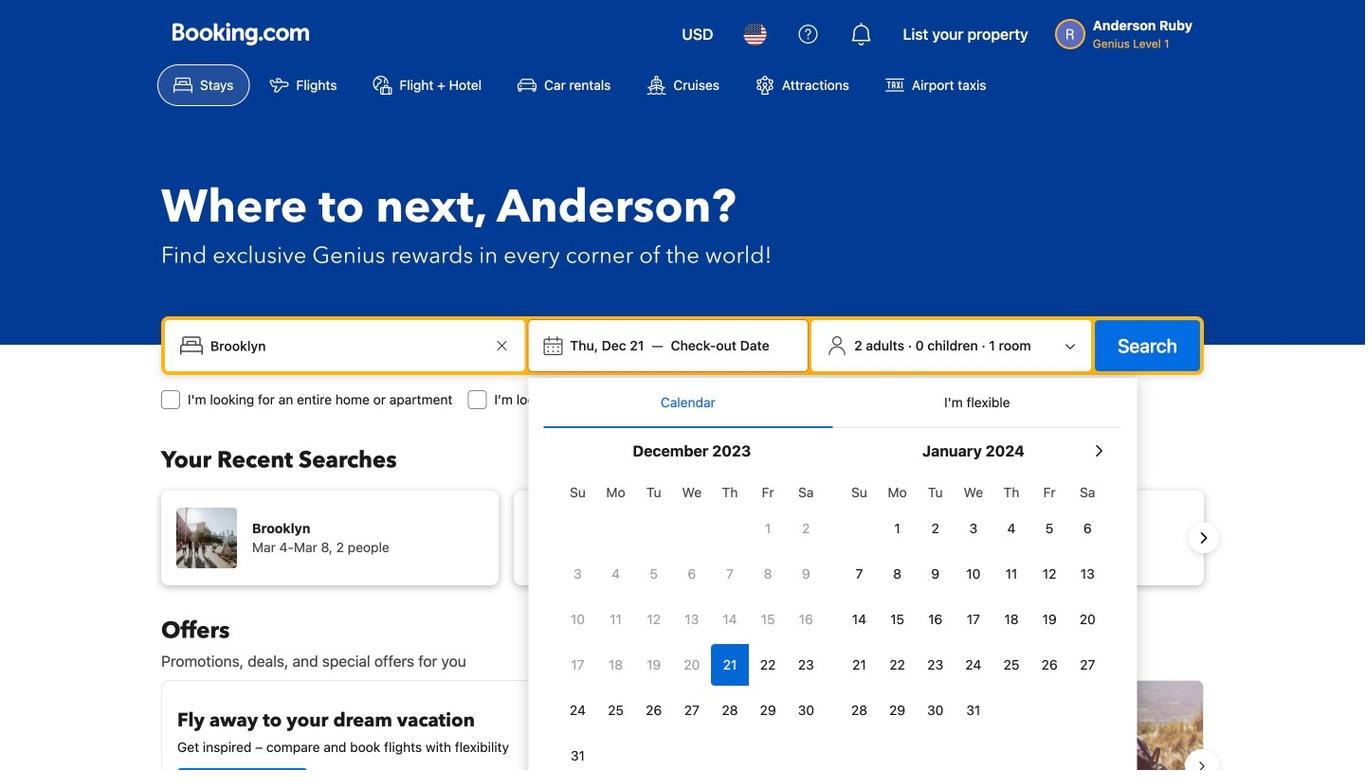 Task type: locate. For each thing, give the bounding box(es) containing it.
20 January 2024 checkbox
[[1069, 599, 1107, 641]]

tab list
[[544, 378, 1122, 429]]

26 January 2024 checkbox
[[1031, 645, 1069, 686]]

2 December 2023 checkbox
[[787, 508, 825, 550]]

13 January 2024 checkbox
[[1069, 554, 1107, 595]]

10 December 2023 checkbox
[[559, 599, 597, 641]]

15 January 2024 checkbox
[[878, 599, 916, 641]]

4 January 2024 checkbox
[[992, 508, 1031, 550]]

10 January 2024 checkbox
[[954, 554, 992, 595]]

12 December 2023 checkbox
[[635, 599, 673, 641]]

21 January 2024 checkbox
[[840, 645, 878, 686]]

14 December 2023 checkbox
[[711, 599, 749, 641]]

18 December 2023 checkbox
[[597, 645, 635, 686]]

cell
[[711, 641, 749, 686]]

19 January 2024 checkbox
[[1031, 599, 1069, 641]]

28 January 2024 checkbox
[[840, 690, 878, 732]]

booking.com image
[[173, 23, 309, 46]]

1 region from the top
[[146, 483, 1219, 593]]

grid
[[559, 474, 825, 771], [840, 474, 1107, 732]]

8 December 2023 checkbox
[[749, 554, 787, 595]]

1 horizontal spatial grid
[[840, 474, 1107, 732]]

30 December 2023 checkbox
[[787, 690, 825, 732]]

8 January 2024 checkbox
[[878, 554, 916, 595]]

30 January 2024 checkbox
[[916, 690, 954, 732]]

24 December 2023 checkbox
[[559, 690, 597, 732]]

0 horizontal spatial grid
[[559, 474, 825, 771]]

21 December 2023 checkbox
[[711, 645, 749, 686]]

3 December 2023 checkbox
[[559, 554, 597, 595]]

17 December 2023 checkbox
[[559, 645, 597, 686]]

14 January 2024 checkbox
[[840, 599, 878, 641]]

6 December 2023 checkbox
[[673, 554, 711, 595]]

23 December 2023 checkbox
[[787, 645, 825, 686]]

11 December 2023 checkbox
[[597, 599, 635, 641]]

region
[[146, 483, 1219, 593], [146, 673, 1219, 771]]

7 December 2023 checkbox
[[711, 554, 749, 595]]

0 vertical spatial region
[[146, 483, 1219, 593]]

Where are you going? field
[[203, 329, 490, 363]]

26 December 2023 checkbox
[[635, 690, 673, 732]]

12 January 2024 checkbox
[[1031, 554, 1069, 595]]

next image
[[1193, 527, 1215, 550]]

7 January 2024 checkbox
[[840, 554, 878, 595]]

9 January 2024 checkbox
[[916, 554, 954, 595]]

16 January 2024 checkbox
[[916, 599, 954, 641]]

11 January 2024 checkbox
[[992, 554, 1031, 595]]

1 vertical spatial region
[[146, 673, 1219, 771]]



Task type: vqa. For each thing, say whether or not it's contained in the screenshot.
bottom the &
no



Task type: describe. For each thing, give the bounding box(es) containing it.
5 December 2023 checkbox
[[635, 554, 673, 595]]

22 January 2024 checkbox
[[878, 645, 916, 686]]

17 January 2024 checkbox
[[954, 599, 992, 641]]

20 December 2023 checkbox
[[673, 645, 711, 686]]

31 January 2024 checkbox
[[954, 690, 992, 732]]

1 December 2023 checkbox
[[749, 508, 787, 550]]

24 January 2024 checkbox
[[954, 645, 992, 686]]

31 December 2023 checkbox
[[559, 736, 597, 771]]

15 December 2023 checkbox
[[749, 599, 787, 641]]

fly away to your dream vacation image
[[541, 697, 659, 771]]

25 January 2024 checkbox
[[992, 645, 1031, 686]]

1 January 2024 checkbox
[[878, 508, 916, 550]]

3 January 2024 checkbox
[[954, 508, 992, 550]]

13 December 2023 checkbox
[[673, 599, 711, 641]]

28 December 2023 checkbox
[[711, 690, 749, 732]]

4 December 2023 checkbox
[[597, 554, 635, 595]]

2 January 2024 checkbox
[[916, 508, 954, 550]]

6 January 2024 checkbox
[[1069, 508, 1107, 550]]

9 December 2023 checkbox
[[787, 554, 825, 595]]

29 December 2023 checkbox
[[749, 690, 787, 732]]

19 December 2023 checkbox
[[635, 645, 673, 686]]

25 December 2023 checkbox
[[597, 690, 635, 732]]

2 grid from the left
[[840, 474, 1107, 732]]

22 December 2023 checkbox
[[749, 645, 787, 686]]

16 December 2023 checkbox
[[787, 599, 825, 641]]

your account menu anderson ruby genius level 1 element
[[1055, 9, 1200, 52]]

27 December 2023 checkbox
[[673, 690, 711, 732]]

5 January 2024 checkbox
[[1031, 508, 1069, 550]]

27 January 2024 checkbox
[[1069, 645, 1107, 686]]

1 grid from the left
[[559, 474, 825, 771]]

group of friends hiking in the mountains on a sunny day image
[[691, 682, 1203, 771]]

2 region from the top
[[146, 673, 1219, 771]]

18 January 2024 checkbox
[[992, 599, 1031, 641]]

23 January 2024 checkbox
[[916, 645, 954, 686]]

29 January 2024 checkbox
[[878, 690, 916, 732]]



